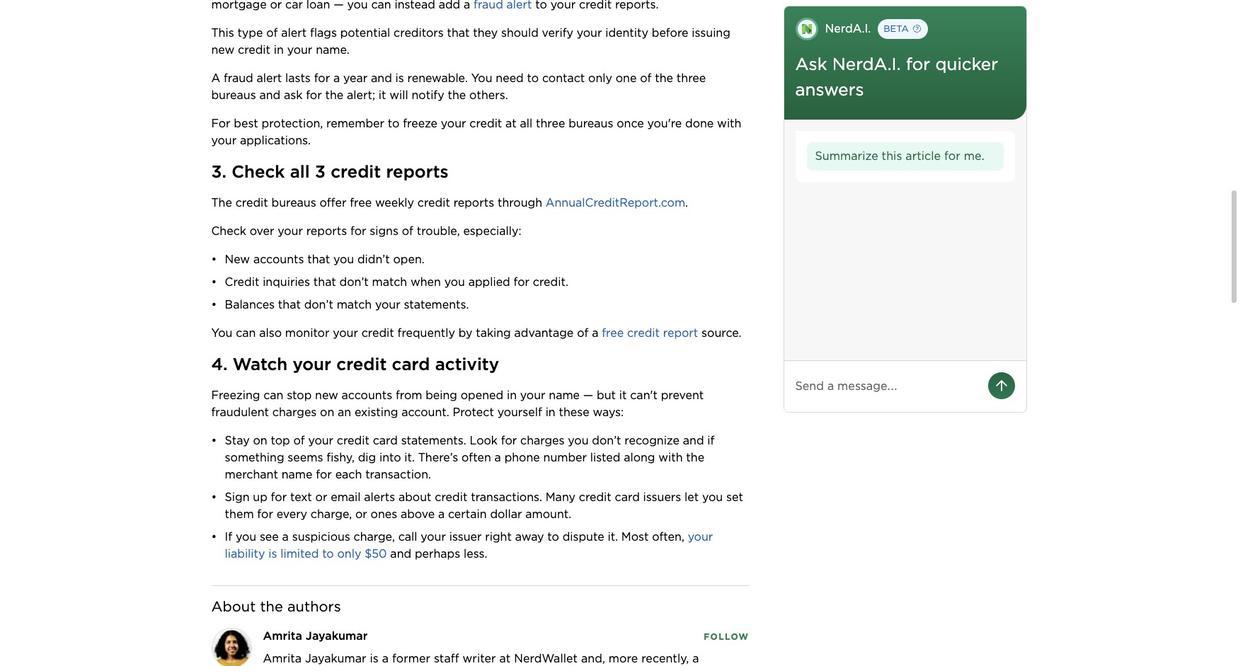 Task type: locate. For each thing, give the bounding box(es) containing it.
amrita down amrita jayakumar link
[[263, 652, 302, 666]]

for left "me."
[[945, 149, 961, 163]]

nerdwallet
[[514, 652, 578, 666]]

alert left lasts
[[257, 71, 282, 85]]

a left year
[[334, 71, 340, 85]]

opened
[[461, 389, 504, 402]]

on left an
[[320, 406, 335, 419]]

free up but
[[602, 326, 624, 340]]

2 horizontal spatial don't
[[592, 434, 622, 447]]

0 vertical spatial you
[[472, 71, 493, 85]]

2 vertical spatial card
[[615, 491, 640, 504]]

all
[[520, 117, 533, 130], [290, 161, 310, 182]]

it inside freezing can stop new accounts from being opened in your name — but it can't prevent fraudulent charges on an existing account. protect yourself in these ways:
[[620, 389, 627, 402]]

all left 3
[[290, 161, 310, 182]]

1 vertical spatial on
[[253, 434, 268, 447]]

that down the new accounts that you didn't open.
[[314, 275, 336, 289]]

issuer
[[450, 530, 482, 544]]

0 vertical spatial can
[[236, 326, 256, 340]]

your inside stay on top of your credit card statements. look for charges you don't recognize and if something seems fishy, dig into it. there's often a phone number listed along with the merchant name for each transaction.
[[308, 434, 334, 447]]

bureaus inside "for best protection, remember to freeze your credit at all three bureaus once you're done with your applications."
[[569, 117, 614, 130]]

a right the often
[[495, 451, 501, 464]]

you can also monitor your credit frequently by taking advantage of a free credit report source.
[[211, 326, 742, 340]]

a right recently,
[[693, 652, 700, 666]]

fraud
[[224, 71, 253, 85]]

notify
[[412, 88, 445, 102]]

at right writer
[[500, 652, 511, 666]]

0 vertical spatial jayakumar
[[306, 629, 368, 643]]

1 vertical spatial accounts
[[342, 389, 393, 402]]

1 horizontal spatial reports
[[386, 161, 449, 182]]

alert left "flags"
[[281, 26, 307, 39]]

Message Entry text field
[[796, 378, 977, 395]]

stay
[[225, 434, 250, 447]]

0 horizontal spatial bureaus
[[211, 88, 256, 102]]

1 horizontal spatial all
[[520, 117, 533, 130]]

answers
[[796, 79, 865, 100]]

there's
[[418, 451, 458, 464]]

0 vertical spatial with
[[718, 117, 742, 130]]

1 vertical spatial free
[[602, 326, 624, 340]]

your liability is limited to only $50 link
[[225, 530, 717, 561]]

3.
[[211, 161, 227, 182]]

in
[[274, 43, 284, 56], [507, 389, 517, 402], [546, 406, 556, 419]]

match down credit inquiries that don't match when you applied for credit.
[[337, 298, 372, 311]]

2 horizontal spatial in
[[546, 406, 556, 419]]

statements. up there's
[[401, 434, 467, 447]]

watch
[[233, 354, 288, 374]]

0 vertical spatial new
[[211, 43, 235, 56]]

or left the ones
[[356, 508, 367, 521]]

1 vertical spatial card
[[373, 434, 398, 447]]

amrita inside amrita jayakumar is a former staff writer at nerdwallet and, more recently, a
[[263, 652, 302, 666]]

less.
[[464, 547, 488, 561]]

your up 'yourself'
[[521, 389, 546, 402]]

to right need
[[527, 71, 539, 85]]

should
[[501, 26, 539, 39]]

nerda.i. left beta
[[826, 22, 871, 35]]

1 vertical spatial at
[[500, 652, 511, 666]]

don't up monitor
[[304, 298, 334, 311]]

alert
[[281, 26, 307, 39], [257, 71, 282, 85]]

a inside a fraud alert lasts for a year and is renewable. you need to contact only one of the three bureaus and ask for the alert; it will notify the others.
[[334, 71, 340, 85]]

reports up the weekly
[[386, 161, 449, 182]]

jayakumar down amrita jayakumar link
[[305, 652, 367, 666]]

at inside amrita jayakumar is a former staff writer at nerdwallet and, more recently, a
[[500, 652, 511, 666]]

new up an
[[315, 389, 338, 402]]

of
[[266, 26, 278, 39], [641, 71, 652, 85], [402, 224, 414, 238], [577, 326, 589, 340], [294, 434, 305, 447]]

credit
[[225, 275, 260, 289]]

of right "one"
[[641, 71, 652, 85]]

0 horizontal spatial free
[[350, 196, 372, 209]]

your inside your liability is limited to only $50
[[688, 530, 714, 544]]

0 horizontal spatial it.
[[405, 451, 415, 464]]

is up will
[[396, 71, 404, 85]]

for down more information about beta image
[[907, 54, 931, 74]]

you up others.
[[472, 71, 493, 85]]

3
[[315, 161, 326, 182]]

jayakumar
[[306, 629, 368, 643], [305, 652, 367, 666]]

a
[[334, 71, 340, 85], [592, 326, 599, 340], [495, 451, 501, 464], [438, 508, 445, 521], [282, 530, 289, 544], [382, 652, 389, 666], [693, 652, 700, 666]]

through
[[498, 196, 543, 209]]

and left if
[[683, 434, 705, 447]]

new inside 'this type of alert flags potential creditors that they should verify your identity before issuing new credit in your name.'
[[211, 43, 235, 56]]

0 horizontal spatial on
[[253, 434, 268, 447]]

0 vertical spatial accounts
[[254, 253, 304, 266]]

before
[[652, 26, 689, 39]]

0 horizontal spatial with
[[659, 451, 683, 464]]

1 vertical spatial amrita
[[263, 652, 302, 666]]

$50
[[365, 547, 387, 561]]

the up let
[[687, 451, 705, 464]]

three down contact
[[536, 117, 566, 130]]

0 horizontal spatial reports
[[307, 224, 347, 238]]

existing
[[355, 406, 398, 419]]

dig
[[358, 451, 376, 464]]

2 amrita from the top
[[263, 652, 302, 666]]

charges inside stay on top of your credit card statements. look for charges you don't recognize and if something seems fishy, dig into it. there's often a phone number listed along with the merchant name for each transaction.
[[521, 434, 565, 447]]

three up done
[[677, 71, 706, 85]]

1 vertical spatial bureaus
[[569, 117, 614, 130]]

applied
[[469, 275, 511, 289]]

2 horizontal spatial reports
[[454, 196, 495, 209]]

1 vertical spatial it
[[620, 389, 627, 402]]

liability
[[225, 547, 265, 561]]

of right advantage
[[577, 326, 589, 340]]

card
[[392, 354, 430, 374], [373, 434, 398, 447], [615, 491, 640, 504]]

1 horizontal spatial you
[[472, 71, 493, 85]]

0 vertical spatial reports
[[386, 161, 449, 182]]

0 vertical spatial charge,
[[311, 508, 352, 521]]

charges
[[273, 406, 317, 419], [521, 434, 565, 447]]

name down seems
[[282, 468, 313, 481]]

follow
[[704, 632, 750, 642]]

0 vertical spatial don't
[[340, 275, 369, 289]]

is inside amrita jayakumar is a former staff writer at nerdwallet and, more recently, a
[[370, 652, 379, 666]]

0 vertical spatial three
[[677, 71, 706, 85]]

is inside your liability is limited to only $50
[[269, 547, 277, 561]]

about the authors
[[211, 598, 341, 615]]

credit inquiries that don't match when you applied for credit.
[[225, 275, 569, 289]]

0 horizontal spatial only
[[338, 547, 362, 561]]

advantage
[[515, 326, 574, 340]]

1 horizontal spatial accounts
[[342, 389, 393, 402]]

and
[[371, 71, 392, 85], [260, 88, 281, 102], [683, 434, 705, 447], [391, 547, 412, 561]]

0 vertical spatial alert
[[281, 26, 307, 39]]

is down see
[[269, 547, 277, 561]]

only inside your liability is limited to only $50
[[338, 547, 362, 561]]

in inside 'this type of alert flags potential creditors that they should verify your identity before issuing new credit in your name.'
[[274, 43, 284, 56]]

0 horizontal spatial new
[[211, 43, 235, 56]]

text
[[290, 491, 312, 504]]

jayakumar for amrita jayakumar is a former staff writer at nerdwallet and, more recently, a
[[305, 652, 367, 666]]

to inside "for best protection, remember to freeze your credit at all three bureaus once you're done with your applications."
[[388, 117, 400, 130]]

bureaus left 'offer' at the top left
[[272, 196, 316, 209]]

or right the text
[[316, 491, 328, 504]]

merchant
[[225, 468, 278, 481]]

2 jayakumar from the top
[[305, 652, 367, 666]]

amount.
[[526, 508, 572, 521]]

match down didn't
[[372, 275, 407, 289]]

you
[[334, 253, 354, 266], [445, 275, 465, 289], [568, 434, 589, 447], [703, 491, 723, 504], [236, 530, 257, 544]]

0 vertical spatial name
[[549, 389, 580, 402]]

three inside "for best protection, remember to freeze your credit at all three bureaus once you're done with your applications."
[[536, 117, 566, 130]]

charge, inside sign up for text or email alerts about credit transactions. many credit card issuers let you set them for every charge, or ones above a certain dollar amount.
[[311, 508, 352, 521]]

accounts up existing
[[342, 389, 393, 402]]

1 horizontal spatial is
[[370, 652, 379, 666]]

0 horizontal spatial it
[[379, 88, 386, 102]]

your down credit inquiries that don't match when you applied for credit.
[[375, 298, 401, 311]]

1 horizontal spatial with
[[718, 117, 742, 130]]

all down need
[[520, 117, 533, 130]]

with inside "for best protection, remember to freeze your credit at all three bureaus once you're done with your applications."
[[718, 117, 742, 130]]

0 horizontal spatial or
[[316, 491, 328, 504]]

for down fishy,
[[316, 468, 332, 481]]

it. right into
[[405, 451, 415, 464]]

0 vertical spatial it
[[379, 88, 386, 102]]

to inside your liability is limited to only $50
[[322, 547, 334, 561]]

0 horizontal spatial accounts
[[254, 253, 304, 266]]

you up 4. at bottom left
[[211, 326, 233, 340]]

amrita jayakumar link
[[263, 629, 368, 643]]

1 horizontal spatial bureaus
[[272, 196, 316, 209]]

0 vertical spatial in
[[274, 43, 284, 56]]

call
[[399, 530, 418, 544]]

it. left most
[[608, 530, 618, 544]]

that
[[447, 26, 470, 39], [308, 253, 330, 266], [314, 275, 336, 289], [278, 298, 301, 311]]

2 vertical spatial don't
[[592, 434, 622, 447]]

1 horizontal spatial can
[[264, 389, 284, 402]]

2 vertical spatial bureaus
[[272, 196, 316, 209]]

check
[[232, 161, 285, 182], [211, 224, 246, 238]]

inquiries
[[263, 275, 310, 289]]

nerda.i. up answers
[[833, 54, 902, 74]]

to down 'suspicious'
[[322, 547, 334, 561]]

0 horizontal spatial charge,
[[311, 508, 352, 521]]

you inside sign up for text or email alerts about credit transactions. many credit card issuers let you set them for every charge, or ones above a certain dollar amount.
[[703, 491, 723, 504]]

2 vertical spatial is
[[370, 652, 379, 666]]

can for you
[[236, 326, 256, 340]]

reports up the new accounts that you didn't open.
[[307, 224, 347, 238]]

1 jayakumar from the top
[[306, 629, 368, 643]]

0 vertical spatial charges
[[273, 406, 317, 419]]

charge,
[[311, 508, 352, 521], [354, 530, 395, 544]]

0 horizontal spatial don't
[[304, 298, 334, 311]]

a right above on the left bottom of page
[[438, 508, 445, 521]]

over
[[250, 224, 274, 238]]

1 horizontal spatial it
[[620, 389, 627, 402]]

0 vertical spatial statements.
[[404, 298, 469, 311]]

0 horizontal spatial three
[[536, 117, 566, 130]]

1 horizontal spatial name
[[549, 389, 580, 402]]

0 vertical spatial only
[[589, 71, 613, 85]]

1 vertical spatial charge,
[[354, 530, 395, 544]]

2 horizontal spatial bureaus
[[569, 117, 614, 130]]

0 vertical spatial amrita
[[263, 629, 302, 643]]

new inside freezing can stop new accounts from being opened in your name — but it can't prevent fraudulent charges on an existing account. protect yourself in these ways:
[[315, 389, 338, 402]]

freezing
[[211, 389, 260, 402]]

0 vertical spatial at
[[506, 117, 517, 130]]

charges inside freezing can stop new accounts from being opened in your name — but it can't prevent fraudulent charges on an existing account. protect yourself in these ways:
[[273, 406, 317, 419]]

credit inside stay on top of your credit card statements. look for charges you don't recognize and if something seems fishy, dig into it. there's often a phone number listed along with the merchant name for each transaction.
[[337, 434, 370, 447]]

credit down others.
[[470, 117, 502, 130]]

don't up balances that don't match your statements.
[[340, 275, 369, 289]]

0 horizontal spatial name
[[282, 468, 313, 481]]

credit left report on the right
[[628, 326, 660, 340]]

0 horizontal spatial in
[[274, 43, 284, 56]]

0 vertical spatial on
[[320, 406, 335, 419]]

the credit bureaus offer free weekly credit reports through annualcreditreport.com .
[[211, 196, 695, 209]]

charges up phone
[[521, 434, 565, 447]]

up
[[253, 491, 268, 504]]

alert inside 'this type of alert flags potential creditors that they should verify your identity before issuing new credit in your name.'
[[281, 26, 307, 39]]

by
[[459, 326, 473, 340]]

jayakumar inside amrita jayakumar is a former staff writer at nerdwallet and, more recently, a
[[305, 652, 367, 666]]

credit down type
[[238, 43, 271, 56]]

is left 'former'
[[370, 652, 379, 666]]

0 horizontal spatial can
[[236, 326, 256, 340]]

let
[[685, 491, 699, 504]]

ways:
[[593, 406, 624, 419]]

1 horizontal spatial charge,
[[354, 530, 395, 544]]

1 horizontal spatial new
[[315, 389, 338, 402]]

1 horizontal spatial it.
[[608, 530, 618, 544]]

2 horizontal spatial is
[[396, 71, 404, 85]]

three inside a fraud alert lasts for a year and is renewable. you need to contact only one of the three bureaus and ask for the alert; it will notify the others.
[[677, 71, 706, 85]]

email
[[331, 491, 361, 504]]

each
[[336, 468, 362, 481]]

0 vertical spatial is
[[396, 71, 404, 85]]

once
[[617, 117, 644, 130]]

a inside stay on top of your credit card statements. look for charges you don't recognize and if something seems fishy, dig into it. there's often a phone number listed along with the merchant name for each transaction.
[[495, 451, 501, 464]]

name inside freezing can stop new accounts from being opened in your name — but it can't prevent fraudulent charges on an existing account. protect yourself in these ways:
[[549, 389, 580, 402]]

can left stop
[[264, 389, 284, 402]]

1 vertical spatial you
[[211, 326, 233, 340]]

your right often,
[[688, 530, 714, 544]]

statements.
[[404, 298, 469, 311], [401, 434, 467, 447]]

card left issuers
[[615, 491, 640, 504]]

jayakumar down the authors on the left bottom of the page
[[306, 629, 368, 643]]

1 vertical spatial name
[[282, 468, 313, 481]]

recently,
[[642, 652, 690, 666]]

your up seems
[[308, 434, 334, 447]]

you're
[[648, 117, 682, 130]]

1 vertical spatial match
[[337, 298, 372, 311]]

0 horizontal spatial charges
[[273, 406, 317, 419]]

1 vertical spatial new
[[315, 389, 338, 402]]

when
[[411, 275, 441, 289]]

0 vertical spatial bureaus
[[211, 88, 256, 102]]

most
[[622, 530, 649, 544]]

check down the
[[211, 224, 246, 238]]

it right but
[[620, 389, 627, 402]]

of right type
[[266, 26, 278, 39]]

1 vertical spatial check
[[211, 224, 246, 238]]

certain
[[448, 508, 487, 521]]

1 horizontal spatial three
[[677, 71, 706, 85]]

1 vertical spatial in
[[507, 389, 517, 402]]

me.
[[965, 149, 985, 163]]

1 horizontal spatial or
[[356, 508, 367, 521]]

stay on top of your credit card statements. look for charges you don't recognize and if something seems fishy, dig into it. there's often a phone number listed along with the merchant name for each transaction.
[[225, 434, 718, 481]]

if
[[708, 434, 715, 447]]

the down renewable.
[[448, 88, 466, 102]]

for
[[907, 54, 931, 74], [314, 71, 330, 85], [306, 88, 322, 102], [945, 149, 961, 163], [351, 224, 367, 238], [514, 275, 530, 289], [501, 434, 517, 447], [316, 468, 332, 481], [271, 491, 287, 504], [257, 508, 273, 521]]

a left 'former'
[[382, 652, 389, 666]]

look
[[470, 434, 498, 447]]

1 vertical spatial nerda.i.
[[833, 54, 902, 74]]

1 horizontal spatial don't
[[340, 275, 369, 289]]

it. inside stay on top of your credit card statements. look for charges you don't recognize and if something seems fishy, dig into it. there's often a phone number listed along with the merchant name for each transaction.
[[405, 451, 415, 464]]

1 vertical spatial jayakumar
[[305, 652, 367, 666]]

reports up especially:
[[454, 196, 495, 209]]

ask nerda.i. for quicker answers
[[796, 54, 999, 100]]

you right let
[[703, 491, 723, 504]]

especially:
[[464, 224, 522, 238]]

1 vertical spatial it.
[[608, 530, 618, 544]]

jayakumar for amrita jayakumar
[[306, 629, 368, 643]]

taking
[[476, 326, 511, 340]]

for right "up"
[[271, 491, 287, 504]]

1 vertical spatial three
[[536, 117, 566, 130]]

alerts
[[364, 491, 395, 504]]

1 vertical spatial with
[[659, 451, 683, 464]]

and perhaps less.
[[387, 547, 488, 561]]

1 vertical spatial statements.
[[401, 434, 467, 447]]

1 amrita from the top
[[263, 629, 302, 643]]

at down others.
[[506, 117, 517, 130]]

it.
[[405, 451, 415, 464], [608, 530, 618, 544]]

or
[[316, 491, 328, 504], [356, 508, 367, 521]]

that left they
[[447, 26, 470, 39]]

new down this
[[211, 43, 235, 56]]

a right advantage
[[592, 326, 599, 340]]

accounts up inquiries
[[254, 253, 304, 266]]

card up from
[[392, 354, 430, 374]]

0 vertical spatial check
[[232, 161, 285, 182]]

statements. down "when"
[[404, 298, 469, 311]]

you up number
[[568, 434, 589, 447]]

lasts
[[286, 71, 311, 85]]

it
[[379, 88, 386, 102], [620, 389, 627, 402]]

creditors
[[394, 26, 444, 39]]

more information about beta image
[[879, 17, 930, 40]]

1 horizontal spatial only
[[589, 71, 613, 85]]

former
[[392, 652, 431, 666]]

1 vertical spatial is
[[269, 547, 277, 561]]

on inside freezing can stop new accounts from being opened in your name — but it can't prevent fraudulent charges on an existing account. protect yourself in these ways:
[[320, 406, 335, 419]]

1 horizontal spatial in
[[507, 389, 517, 402]]

0 vertical spatial all
[[520, 117, 533, 130]]

at inside "for best protection, remember to freeze your credit at all three bureaus once you're done with your applications."
[[506, 117, 517, 130]]

1 vertical spatial all
[[290, 161, 310, 182]]

can left also
[[236, 326, 256, 340]]

1 horizontal spatial on
[[320, 406, 335, 419]]

amrita for amrita jayakumar is a former staff writer at nerdwallet and, more recently, a
[[263, 652, 302, 666]]

for right lasts
[[314, 71, 330, 85]]

can inside freezing can stop new accounts from being opened in your name — but it can't prevent fraudulent charges on an existing account. protect yourself in these ways:
[[264, 389, 284, 402]]



Task type: vqa. For each thing, say whether or not it's contained in the screenshot.
Cost
no



Task type: describe. For each thing, give the bounding box(es) containing it.
this
[[211, 26, 234, 39]]

see
[[260, 530, 279, 544]]

dispute
[[563, 530, 605, 544]]

credit right 3
[[331, 161, 381, 182]]

dollar
[[490, 508, 522, 521]]

0 vertical spatial match
[[372, 275, 407, 289]]

4. watch your credit card activity
[[211, 354, 500, 374]]

you inside stay on top of your credit card statements. look for charges you don't recognize and if something seems fishy, dig into it. there's often a phone number listed along with the merchant name for each transaction.
[[568, 434, 589, 447]]

one
[[616, 71, 637, 85]]

renewable.
[[408, 71, 468, 85]]

0 vertical spatial card
[[392, 354, 430, 374]]

for up phone
[[501, 434, 517, 447]]

amrita jayakumar is a former staff writer at nerdwallet and, more recently, a
[[263, 652, 741, 667]]

potential
[[340, 26, 391, 39]]

your liability is limited to only $50
[[225, 530, 717, 561]]

staff
[[434, 652, 459, 666]]

an
[[338, 406, 352, 419]]

credit.
[[533, 275, 569, 289]]

your down monitor
[[293, 354, 332, 374]]

your right the over
[[278, 224, 303, 238]]

amrita for amrita jayakumar
[[263, 629, 302, 643]]

amrita jayakumar
[[263, 629, 368, 643]]

2 vertical spatial reports
[[307, 224, 347, 238]]

1 vertical spatial or
[[356, 508, 367, 521]]

often,
[[653, 530, 685, 544]]

writer
[[463, 652, 496, 666]]

name.
[[316, 43, 350, 56]]

activity
[[435, 354, 500, 374]]

amrita jayakumar image
[[212, 629, 251, 667]]

freezing can stop new accounts from being opened in your name — but it can't prevent fraudulent charges on an existing account. protect yourself in these ways:
[[211, 389, 708, 419]]

that down inquiries
[[278, 298, 301, 311]]

don't inside stay on top of your credit card statements. look for charges you don't recognize and if something seems fishy, dig into it. there's often a phone number listed along with the merchant name for each transaction.
[[592, 434, 622, 447]]

that up inquiries
[[308, 253, 330, 266]]

flags
[[310, 26, 337, 39]]

and down call
[[391, 547, 412, 561]]

of inside a fraud alert lasts for a year and is renewable. you need to contact only one of the three bureaus and ask for the alert; it will notify the others.
[[641, 71, 652, 85]]

for best protection, remember to freeze your credit at all three bureaus once you're done with your applications.
[[211, 117, 745, 147]]

you inside a fraud alert lasts for a year and is renewable. you need to contact only one of the three bureaus and ask for the alert; it will notify the others.
[[472, 71, 493, 85]]

nerda.i. inside the ask nerda.i. for quicker answers
[[833, 54, 902, 74]]

along
[[624, 451, 656, 464]]

it inside a fraud alert lasts for a year and is renewable. you need to contact only one of the three bureaus and ask for the alert; it will notify the others.
[[379, 88, 386, 102]]

verify
[[542, 26, 574, 39]]

ones
[[371, 508, 398, 521]]

set
[[727, 491, 744, 504]]

the right "one"
[[655, 71, 674, 85]]

and left ask
[[260, 88, 281, 102]]

alert;
[[347, 88, 375, 102]]

summarize this article for me.
[[816, 149, 985, 163]]

card inside sign up for text or email alerts about credit transactions. many credit card issuers let you set them for every charge, or ones above a certain dollar amount.
[[615, 491, 640, 504]]

done
[[686, 117, 714, 130]]

applications.
[[240, 134, 311, 147]]

your up lasts
[[287, 43, 313, 56]]

free credit report link
[[602, 326, 699, 340]]

and up will
[[371, 71, 392, 85]]

from
[[396, 389, 422, 402]]

also
[[259, 326, 282, 340]]

monitor
[[285, 326, 330, 340]]

offer
[[320, 196, 347, 209]]

to inside a fraud alert lasts for a year and is renewable. you need to contact only one of the three bureaus and ask for the alert; it will notify the others.
[[527, 71, 539, 85]]

for inside button
[[945, 149, 961, 163]]

3. check all 3 credit reports
[[211, 161, 449, 182]]

many
[[546, 491, 576, 504]]

check over your reports for signs of trouble, especially:
[[211, 224, 522, 238]]

statements. inside stay on top of your credit card statements. look for charges you don't recognize and if something seems fishy, dig into it. there's often a phone number listed along with the merchant name for each transaction.
[[401, 434, 467, 447]]

about
[[399, 491, 432, 504]]

0 horizontal spatial you
[[211, 326, 233, 340]]

for inside the ask nerda.i. for quicker answers
[[907, 54, 931, 74]]

of inside 'this type of alert flags potential creditors that they should verify your identity before issuing new credit in your name.'
[[266, 26, 278, 39]]

credit right the
[[236, 196, 268, 209]]

on inside stay on top of your credit card statements. look for charges you don't recognize and if something seems fishy, dig into it. there's often a phone number listed along with the merchant name for each transaction.
[[253, 434, 268, 447]]

every
[[277, 508, 307, 521]]

credit up certain
[[435, 491, 468, 504]]

into
[[380, 451, 401, 464]]

new accounts that you didn't open.
[[225, 253, 425, 266]]

for right ask
[[306, 88, 322, 102]]

of right signs
[[402, 224, 414, 238]]

new
[[225, 253, 250, 266]]

summarize
[[816, 149, 879, 163]]

your down for
[[211, 134, 237, 147]]

annualcreditreport.com link
[[543, 196, 686, 209]]

alert inside a fraud alert lasts for a year and is renewable. you need to contact only one of the three bureaus and ask for the alert; it will notify the others.
[[257, 71, 282, 85]]

ask
[[284, 88, 303, 102]]

is for amrita jayakumar is a former staff writer at nerdwallet and, more recently, a
[[370, 652, 379, 666]]

your right verify
[[577, 26, 602, 39]]

bureaus inside a fraud alert lasts for a year and is renewable. you need to contact only one of the three bureaus and ask for the alert; it will notify the others.
[[211, 88, 256, 102]]

to down amount.
[[548, 530, 560, 544]]

a right see
[[282, 530, 289, 544]]

account.
[[402, 406, 450, 419]]

your up the and perhaps less.
[[421, 530, 446, 544]]

credit right 'many'
[[579, 491, 612, 504]]

you right "when"
[[445, 275, 465, 289]]

report
[[664, 326, 699, 340]]

with inside stay on top of your credit card statements. look for charges you don't recognize and if something seems fishy, dig into it. there's often a phone number listed along with the merchant name for each transaction.
[[659, 451, 683, 464]]

for down "up"
[[257, 508, 273, 521]]

follow button
[[704, 630, 750, 643]]

is inside a fraud alert lasts for a year and is renewable. you need to contact only one of the three bureaus and ask for the alert; it will notify the others.
[[396, 71, 404, 85]]

type
[[238, 26, 263, 39]]

others.
[[470, 88, 508, 102]]

identity
[[606, 26, 649, 39]]

a fraud alert lasts for a year and is renewable. you need to contact only one of the three bureaus and ask for the alert; it will notify the others.
[[211, 71, 710, 102]]

0 vertical spatial nerda.i.
[[826, 22, 871, 35]]

1 vertical spatial reports
[[454, 196, 495, 209]]

above
[[401, 508, 435, 521]]

credit up existing
[[337, 354, 387, 374]]

about the authors element
[[211, 586, 750, 667]]

credit inside "for best protection, remember to freeze your credit at all three bureaus once you're done with your applications."
[[470, 117, 502, 130]]

can for freezing
[[264, 389, 284, 402]]

balances
[[225, 298, 275, 311]]

0 horizontal spatial all
[[290, 161, 310, 182]]

a
[[211, 71, 220, 85]]

these
[[559, 406, 590, 419]]

article
[[906, 149, 942, 163]]

the left "alert;"
[[325, 88, 344, 102]]

open.
[[393, 253, 425, 266]]

top
[[271, 434, 290, 447]]

recognize
[[625, 434, 680, 447]]

them
[[225, 508, 254, 521]]

credit inside 'this type of alert flags potential creditors that they should verify your identity before issuing new credit in your name.'
[[238, 43, 271, 56]]

fraudulent
[[211, 406, 269, 419]]

if you see a suspicious charge, call your issuer right away to dispute it. most often,
[[225, 530, 688, 544]]

name inside stay on top of your credit card statements. look for charges you don't recognize and if something seems fishy, dig into it. there's often a phone number listed along with the merchant name for each transaction.
[[282, 468, 313, 481]]

authors
[[288, 598, 341, 615]]

all inside "for best protection, remember to freeze your credit at all three bureaus once you're done with your applications."
[[520, 117, 533, 130]]

this
[[882, 149, 903, 163]]

phone
[[505, 451, 540, 464]]

that inside 'this type of alert flags potential creditors that they should verify your identity before issuing new credit in your name.'
[[447, 26, 470, 39]]

often
[[462, 451, 491, 464]]

the inside stay on top of your credit card statements. look for charges you don't recognize and if something seems fishy, dig into it. there's often a phone number listed along with the merchant name for each transaction.
[[687, 451, 705, 464]]

beta
[[884, 24, 910, 34]]

credit up 4. watch your credit card activity
[[362, 326, 394, 340]]

balances that don't match your statements.
[[225, 298, 469, 311]]

transaction.
[[366, 468, 431, 481]]

for left signs
[[351, 224, 367, 238]]

right
[[485, 530, 512, 544]]

for left credit.
[[514, 275, 530, 289]]

of inside stay on top of your credit card statements. look for charges you don't recognize and if something seems fishy, dig into it. there's often a phone number listed along with the merchant name for each transaction.
[[294, 434, 305, 447]]

is for your liability is limited to only $50
[[269, 547, 277, 561]]

the right about
[[260, 598, 283, 615]]

1 horizontal spatial free
[[602, 326, 624, 340]]

you left didn't
[[334, 253, 354, 266]]

away
[[516, 530, 544, 544]]

credit up trouble,
[[418, 196, 450, 209]]

and inside stay on top of your credit card statements. look for charges you don't recognize and if something seems fishy, dig into it. there's often a phone number listed along with the merchant name for each transaction.
[[683, 434, 705, 447]]

1 vertical spatial don't
[[304, 298, 334, 311]]

only inside a fraud alert lasts for a year and is renewable. you need to contact only one of the three bureaus and ask for the alert; it will notify the others.
[[589, 71, 613, 85]]

you up liability
[[236, 530, 257, 544]]

signs
[[370, 224, 399, 238]]

accounts inside freezing can stop new accounts from being opened in your name — but it can't prevent fraudulent charges on an existing account. protect yourself in these ways:
[[342, 389, 393, 402]]

a inside sign up for text or email alerts about credit transactions. many credit card issuers let you set them for every charge, or ones above a certain dollar amount.
[[438, 508, 445, 521]]

your down balances that don't match your statements.
[[333, 326, 358, 340]]

your right "freeze"
[[441, 117, 466, 130]]

limited
[[281, 547, 319, 561]]

card inside stay on top of your credit card statements. look for charges you don't recognize and if something seems fishy, dig into it. there's often a phone number listed along with the merchant name for each transaction.
[[373, 434, 398, 447]]

your inside freezing can stop new accounts from being opened in your name — but it can't prevent fraudulent charges on an existing account. protect yourself in these ways:
[[521, 389, 546, 402]]

0 vertical spatial free
[[350, 196, 372, 209]]

this type of alert flags potential creditors that they should verify your identity before issuing new credit in your name.
[[211, 26, 734, 56]]



